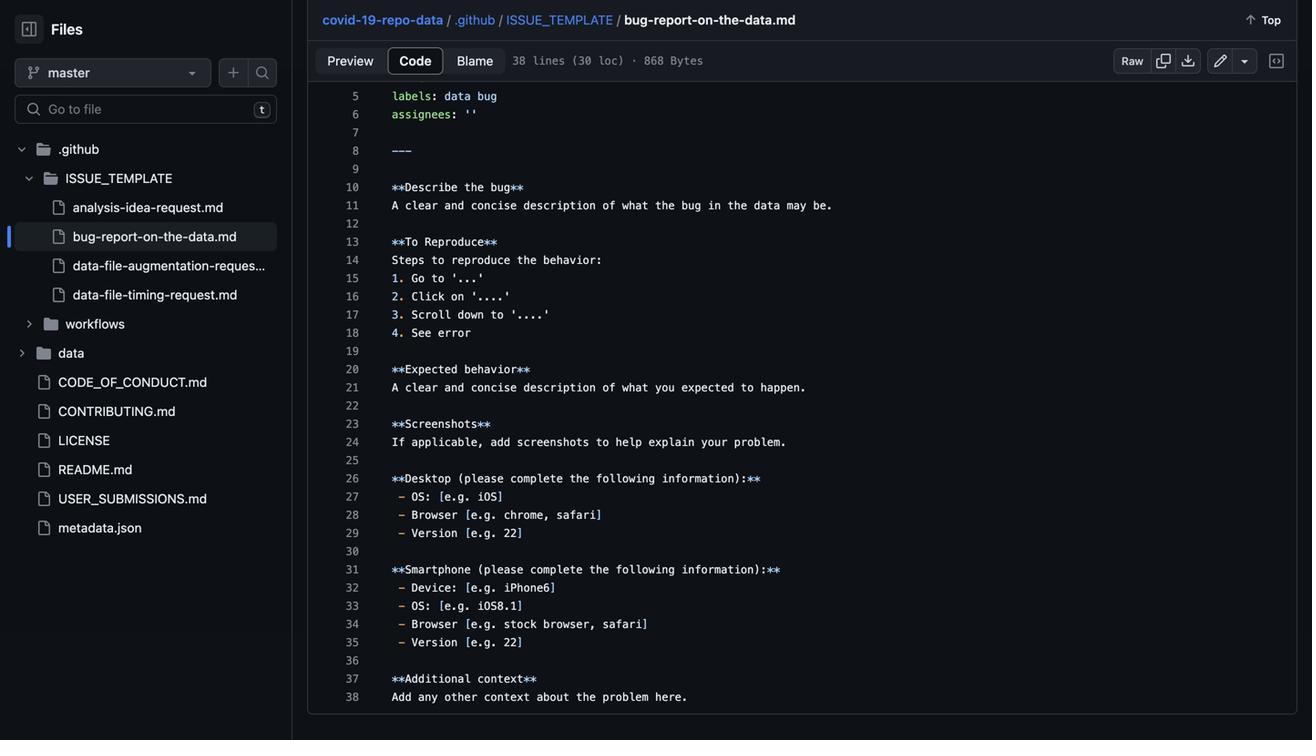 Task type: describe. For each thing, give the bounding box(es) containing it.
chevron down image
[[16, 144, 27, 155]]

1 horizontal spatial the-
[[719, 12, 745, 27]]

16
[[346, 291, 359, 303]]

file content text field
[[308, 13, 1297, 724]]

fork this repository and edit the file tooltip
[[1208, 48, 1233, 74]]

top
[[1262, 14, 1281, 26]]

analysis-
[[73, 200, 126, 215]]

t
[[259, 104, 265, 116]]

0 vertical spatial request.md
[[156, 200, 223, 215]]

issue_template tree item
[[15, 164, 282, 310]]

code_of_conduct.md
[[58, 375, 207, 390]]

git branch image
[[26, 66, 41, 80]]

user_submissions.md
[[58, 492, 207, 507]]

master
[[48, 65, 90, 80]]

29
[[346, 528, 359, 540]]

file image for data-file-timing-request.md
[[51, 288, 66, 303]]

35
[[346, 637, 359, 650]]

.github inside "tree item"
[[58, 142, 99, 157]]

1
[[352, 17, 359, 30]]

37
[[346, 674, 359, 686]]

add file image
[[226, 66, 241, 80]]

raw link
[[1114, 48, 1152, 74]]

draggable pane splitter slider
[[290, 0, 294, 741]]

28
[[346, 509, 359, 522]]

2 vertical spatial file image
[[36, 405, 51, 419]]

24
[[346, 437, 359, 449]]

34
[[346, 619, 359, 632]]

workflows
[[66, 317, 125, 332]]

9
[[352, 163, 359, 176]]

request.md for timing-
[[170, 288, 237, 303]]

19-
[[362, 12, 382, 27]]

file- for augmentation-
[[105, 258, 128, 273]]

covid-
[[323, 12, 362, 27]]

11
[[346, 200, 359, 212]]

25
[[346, 455, 359, 468]]

Go to file text field
[[48, 96, 246, 123]]

20
[[346, 364, 359, 376]]

38 lines (30 loc) · 868 bytes
[[513, 55, 703, 67]]

22
[[346, 400, 359, 413]]

group for .github
[[15, 164, 282, 339]]

17
[[346, 309, 359, 322]]

issue_template link
[[506, 12, 613, 27]]

file image for readme.md
[[36, 463, 51, 478]]

36
[[346, 655, 359, 668]]

file directory fill image for data
[[36, 346, 51, 361]]

side panel image
[[22, 22, 36, 36]]

8
[[352, 145, 359, 158]]

symbols image
[[1270, 54, 1284, 68]]

bytes
[[671, 55, 703, 67]]

file image for analysis-
[[51, 201, 66, 215]]

chevron down image
[[24, 173, 35, 184]]

copy raw content image
[[1157, 54, 1171, 68]]

chevron right image for data
[[16, 348, 27, 359]]

blame button
[[444, 47, 506, 75]]

top button
[[1236, 7, 1290, 33]]

1 horizontal spatial on-
[[698, 12, 719, 27]]

covid-19-repo-data / .github / issue_template / bug-report-on-the-data.md
[[323, 12, 796, 27]]

data-file-timing-request.md
[[73, 288, 237, 303]]

idea-
[[126, 200, 156, 215]]

metadata.json
[[58, 521, 142, 536]]

license
[[58, 433, 110, 448]]

bug-report-on-the-data.md tree item
[[15, 222, 277, 252]]

file image for bug-
[[51, 230, 66, 244]]

6
[[352, 108, 359, 121]]

10
[[346, 181, 359, 194]]

augmentation-
[[128, 258, 215, 273]]

edit file image
[[1213, 54, 1228, 68]]

bug-report-on-the-data.md
[[73, 229, 237, 244]]

file- for timing-
[[105, 288, 128, 303]]

loc)
[[598, 55, 624, 67]]

.github link
[[454, 12, 495, 27]]

file directory open fill image for issue_template
[[44, 171, 58, 186]]

analysis-idea-request.md
[[73, 200, 223, 215]]

file directory fill image for workflows
[[44, 317, 58, 332]]

27
[[346, 491, 359, 504]]

file image for license
[[36, 434, 51, 448]]

files tree
[[15, 135, 282, 543]]

code button
[[388, 47, 444, 75]]

data- for data-file-timing-request.md
[[73, 288, 105, 303]]

download raw content image
[[1181, 54, 1196, 68]]



Task type: vqa. For each thing, say whether or not it's contained in the screenshot.
Deploy Node.js to Azure Web App logo
no



Task type: locate. For each thing, give the bounding box(es) containing it.
code
[[399, 53, 432, 68]]

file image for user_submissions.md
[[36, 492, 51, 507]]

the-
[[719, 12, 745, 27], [163, 229, 188, 244]]

1 vertical spatial data.md
[[188, 229, 237, 244]]

1 horizontal spatial report-
[[654, 12, 698, 27]]

lines
[[532, 55, 565, 67]]

.github
[[454, 12, 495, 27], [58, 142, 99, 157]]

2 vertical spatial request.md
[[170, 288, 237, 303]]

0 vertical spatial data-
[[73, 258, 105, 273]]

1 vertical spatial .github
[[58, 142, 99, 157]]

master button
[[15, 58, 211, 87]]

bug- up · on the top left
[[624, 12, 654, 27]]

1 vertical spatial file directory fill image
[[36, 346, 51, 361]]

0 horizontal spatial on-
[[143, 229, 163, 244]]

2 data- from the top
[[73, 288, 105, 303]]

1 vertical spatial data-
[[73, 288, 105, 303]]

data inside files tree
[[58, 346, 84, 361]]

issue_template inside tree item
[[66, 171, 172, 186]]

1 vertical spatial bug-
[[73, 229, 101, 244]]

868
[[644, 55, 664, 67]]

file-
[[105, 258, 128, 273], [105, 288, 128, 303]]

0 horizontal spatial .github
[[58, 142, 99, 157]]

data-file-augmentation-request.md
[[73, 258, 282, 273]]

21
[[346, 382, 359, 395]]

add file tooltip
[[219, 58, 248, 87]]

group for issue_template
[[15, 193, 282, 310]]

0 horizontal spatial issue_template
[[66, 171, 172, 186]]

covid-19-repo-data link
[[323, 12, 443, 27]]

/ right the .github link
[[499, 12, 503, 27]]

.github right chevron down image
[[58, 142, 99, 157]]

report-
[[654, 12, 698, 27], [101, 229, 143, 244]]

the- inside tree item
[[163, 229, 188, 244]]

7
[[352, 127, 359, 139]]

0 horizontal spatial bug-
[[73, 229, 101, 244]]

0 vertical spatial 38
[[513, 55, 526, 67]]

32
[[346, 582, 359, 595]]

on- up the bytes
[[698, 12, 719, 27]]

issue_template up lines at left
[[506, 12, 613, 27]]

38 left lines at left
[[513, 55, 526, 67]]

0 horizontal spatial 38
[[346, 692, 359, 704]]

0 vertical spatial file-
[[105, 258, 128, 273]]

4
[[352, 72, 359, 85]]

file image
[[51, 201, 66, 215], [51, 230, 66, 244], [36, 405, 51, 419]]

0 vertical spatial file directory open fill image
[[36, 142, 51, 157]]

2 horizontal spatial /
[[617, 12, 621, 27]]

1 file- from the top
[[105, 258, 128, 273]]

1 vertical spatial report-
[[101, 229, 143, 244]]

report- up the bytes
[[654, 12, 698, 27]]

group containing analysis-idea-request.md
[[15, 193, 282, 310]]

preview
[[327, 53, 374, 68]]

38 down 37
[[346, 692, 359, 704]]

·
[[631, 55, 638, 67]]

file image
[[51, 259, 66, 273], [51, 288, 66, 303], [36, 375, 51, 390], [36, 434, 51, 448], [36, 463, 51, 478], [36, 492, 51, 507], [36, 521, 51, 536]]

group
[[15, 164, 282, 339], [15, 193, 282, 310]]

file image for metadata.json
[[36, 521, 51, 536]]

file image for code_of_conduct.md
[[36, 375, 51, 390]]

file image for data-file-augmentation-request.md
[[51, 259, 66, 273]]

readme.md
[[58, 463, 132, 478]]

1 horizontal spatial bug-
[[624, 12, 654, 27]]

timing-
[[128, 288, 170, 303]]

0 vertical spatial .github
[[454, 12, 495, 27]]

0 vertical spatial data.md
[[745, 12, 796, 27]]

1 vertical spatial issue_template
[[66, 171, 172, 186]]

1 4 5 6 7 8 9 10 11 12 13 14 15 16 17 18 19 20 21 22 23 24 25 26 27 28 29 30 31 32 33 34 35 36 37 38
[[346, 17, 359, 704]]

0 vertical spatial issue_template
[[506, 12, 613, 27]]

0 vertical spatial bug-
[[624, 12, 654, 27]]

.github tree item
[[15, 135, 282, 339]]

file directory fill image
[[44, 317, 58, 332], [36, 346, 51, 361]]

report- inside tree item
[[101, 229, 143, 244]]

18
[[346, 327, 359, 340]]

1 vertical spatial file-
[[105, 288, 128, 303]]

data- for data-file-augmentation-request.md
[[73, 258, 105, 273]]

on-
[[698, 12, 719, 27], [143, 229, 163, 244]]

31
[[346, 564, 359, 577]]

report- down idea-
[[101, 229, 143, 244]]

chevron right image
[[24, 319, 35, 330], [16, 348, 27, 359]]

1 / from the left
[[447, 12, 451, 27]]

19
[[346, 345, 359, 358]]

2 file- from the top
[[105, 288, 128, 303]]

file image inside bug-report-on-the-data.md tree item
[[51, 230, 66, 244]]

1 horizontal spatial issue_template
[[506, 12, 613, 27]]

26
[[346, 473, 359, 486]]

data-
[[73, 258, 105, 273], [73, 288, 105, 303]]

file directory open fill image for .github
[[36, 142, 51, 157]]

(30
[[572, 55, 592, 67]]

data.md inside tree item
[[188, 229, 237, 244]]

files
[[51, 21, 83, 38]]

file- down bug-report-on-the-data.md tree item
[[105, 258, 128, 273]]

1 vertical spatial the-
[[163, 229, 188, 244]]

1 vertical spatial file directory open fill image
[[44, 171, 58, 186]]

issue_template
[[506, 12, 613, 27], [66, 171, 172, 186]]

0 horizontal spatial data.md
[[188, 229, 237, 244]]

38
[[513, 55, 526, 67], [346, 692, 359, 704]]

0 vertical spatial on-
[[698, 12, 719, 27]]

file directory open fill image right chevron down icon
[[44, 171, 58, 186]]

more edit options image
[[1238, 54, 1252, 68]]

/ left the .github link
[[447, 12, 451, 27]]

request.md for augmentation-
[[215, 258, 282, 273]]

12
[[346, 218, 359, 231]]

file directory open fill image
[[36, 142, 51, 157], [44, 171, 58, 186]]

14
[[346, 254, 359, 267]]

2 group from the top
[[15, 193, 282, 310]]

0 vertical spatial the-
[[719, 12, 745, 27]]

5
[[352, 90, 359, 103]]

data
[[416, 12, 443, 27], [58, 346, 84, 361]]

33
[[346, 601, 359, 613]]

1 horizontal spatial data.md
[[745, 12, 796, 27]]

3 / from the left
[[617, 12, 621, 27]]

0 vertical spatial file directory fill image
[[44, 317, 58, 332]]

0 horizontal spatial /
[[447, 12, 451, 27]]

15
[[346, 272, 359, 285]]

1 horizontal spatial 38
[[513, 55, 526, 67]]

download raw file tooltip
[[1176, 48, 1201, 74]]

1 data- from the top
[[73, 258, 105, 273]]

2 / from the left
[[499, 12, 503, 27]]

1 vertical spatial chevron right image
[[16, 348, 27, 359]]

0 horizontal spatial the-
[[163, 229, 188, 244]]

1 horizontal spatial /
[[499, 12, 503, 27]]

bug- inside tree item
[[73, 229, 101, 244]]

blame
[[457, 53, 493, 68]]

1 vertical spatial data
[[58, 346, 84, 361]]

/ up loc)
[[617, 12, 621, 27]]

on- inside tree item
[[143, 229, 163, 244]]

1 horizontal spatial .github
[[454, 12, 495, 27]]

file view element
[[314, 47, 506, 75]]

0 vertical spatial report-
[[654, 12, 698, 27]]

30
[[346, 546, 359, 559]]

file directory open fill image right chevron down image
[[36, 142, 51, 157]]

0 vertical spatial file image
[[51, 201, 66, 215]]

1 horizontal spatial data
[[416, 12, 443, 27]]

0 horizontal spatial report-
[[101, 229, 143, 244]]

data down workflows at the top
[[58, 346, 84, 361]]

0 vertical spatial data
[[416, 12, 443, 27]]

repo-
[[382, 12, 416, 27]]

issue_template up analysis-
[[66, 171, 172, 186]]

raw
[[1122, 55, 1144, 67]]

data up code
[[416, 12, 443, 27]]

file- up workflows at the top
[[105, 288, 128, 303]]

1 vertical spatial file image
[[51, 230, 66, 244]]

0 vertical spatial chevron right image
[[24, 319, 35, 330]]

13
[[346, 236, 359, 249]]

chevron right image for workflows
[[24, 319, 35, 330]]

1 vertical spatial request.md
[[215, 258, 282, 273]]

group containing issue_template
[[15, 164, 282, 339]]

23
[[346, 418, 359, 431]]

preview button
[[314, 47, 387, 75]]

bug- down analysis-
[[73, 229, 101, 244]]

1 vertical spatial on-
[[143, 229, 163, 244]]

/
[[447, 12, 451, 27], [499, 12, 503, 27], [617, 12, 621, 27]]

1 vertical spatial 38
[[346, 692, 359, 704]]

search this repository image
[[255, 66, 270, 80]]

.github up "blame"
[[454, 12, 495, 27]]

bug-
[[624, 12, 654, 27], [73, 229, 101, 244]]

data.md
[[745, 12, 796, 27], [188, 229, 237, 244]]

1 group from the top
[[15, 164, 282, 339]]

on- down analysis-idea-request.md
[[143, 229, 163, 244]]

0 horizontal spatial data
[[58, 346, 84, 361]]

request.md
[[156, 200, 223, 215], [215, 258, 282, 273], [170, 288, 237, 303]]

file directory fill image inside group
[[44, 317, 58, 332]]

contributing.md
[[58, 404, 176, 419]]

search image
[[26, 102, 41, 117]]



